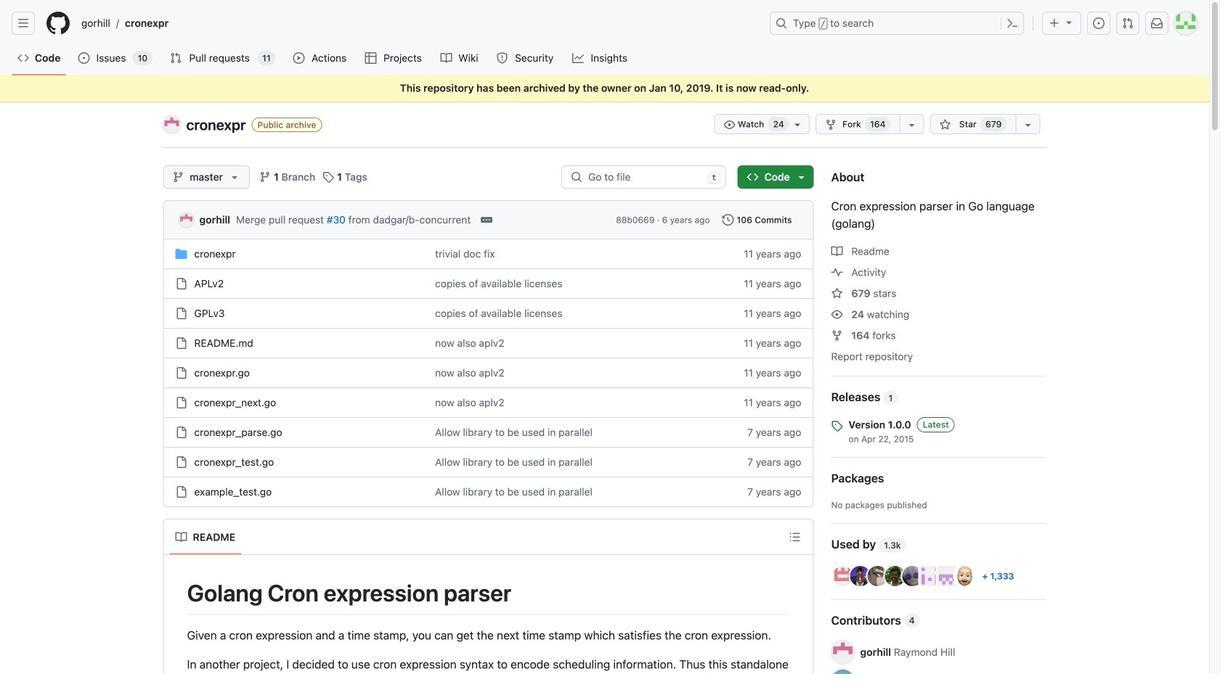 Task type: vqa. For each thing, say whether or not it's contained in the screenshot.
from these owners
no



Task type: describe. For each thing, give the bounding box(es) containing it.
book image
[[175, 532, 187, 544]]

gorhill image
[[179, 213, 194, 228]]

0 vertical spatial tag image
[[323, 171, 334, 183]]

@rathnapandi image
[[884, 565, 907, 588]]

1 vertical spatial triangle down image
[[229, 171, 241, 183]]

@gorhill image
[[831, 641, 855, 665]]

owner avatar image
[[163, 116, 181, 134]]

notifications image
[[1151, 17, 1163, 29]]

command palette image
[[1007, 17, 1018, 29]]

git pull request image
[[1122, 17, 1134, 29]]

play image
[[293, 52, 305, 64]]

2 git branch image from the left
[[259, 171, 271, 183]]

outline image
[[789, 532, 801, 543]]

@tristan now image
[[901, 565, 924, 588]]

open commit details image
[[481, 214, 493, 226]]

1 horizontal spatial book image
[[831, 246, 843, 258]]

issue opened image for git pull request image
[[78, 52, 90, 64]]

issue opened image for git pull request icon
[[1093, 17, 1105, 29]]

1 horizontal spatial triangle down image
[[1064, 16, 1075, 28]]

@project0802 image
[[919, 565, 942, 588]]

eye image
[[724, 119, 736, 131]]

code image
[[747, 171, 759, 183]]

plus image
[[1049, 17, 1061, 29]]

history image
[[722, 214, 734, 226]]

@baileyjt image
[[831, 565, 855, 588]]

search image
[[571, 171, 583, 183]]

1 vertical spatial repo forked image
[[831, 330, 843, 342]]

1 git branch image from the left
[[173, 171, 184, 183]]

see your forks of this repository image
[[906, 119, 918, 131]]



Task type: locate. For each thing, give the bounding box(es) containing it.
1 horizontal spatial tag image
[[831, 421, 843, 432]]

table image
[[365, 52, 377, 64]]

1 vertical spatial book image
[[831, 246, 843, 258]]

0 horizontal spatial tag image
[[323, 171, 334, 183]]

0 horizontal spatial triangle down image
[[229, 171, 241, 183]]

star image
[[940, 119, 951, 131]]

1 vertical spatial issue opened image
[[78, 52, 90, 64]]

book image up pulse image
[[831, 246, 843, 258]]

1 horizontal spatial issue opened image
[[1093, 17, 1105, 29]]

0 horizontal spatial issue opened image
[[78, 52, 90, 64]]

@slugquest image
[[936, 565, 959, 588]]

code image
[[17, 52, 29, 64]]

0 horizontal spatial book image
[[440, 52, 452, 64]]

git pull request image
[[170, 52, 182, 64]]

0 vertical spatial triangle down image
[[1064, 16, 1075, 28]]

@priyanshu360 image
[[849, 565, 872, 588]]

triangle down image
[[1064, 16, 1075, 28], [229, 171, 241, 183]]

list
[[76, 12, 761, 35]]

issue opened image
[[1093, 17, 1105, 29], [78, 52, 90, 64]]

add this repository to a list image
[[1022, 119, 1034, 131]]

1 horizontal spatial git branch image
[[259, 171, 271, 183]]

star image
[[831, 288, 843, 300]]

679 users starred this repository element
[[981, 117, 1007, 131]]

0 horizontal spatial git branch image
[[173, 171, 184, 183]]

graph image
[[572, 52, 584, 64]]

pulse image
[[831, 267, 843, 279]]

issue opened image left git pull request icon
[[1093, 17, 1105, 29]]

shield image
[[497, 52, 508, 64]]

triangle down image
[[796, 171, 807, 183]]

0 vertical spatial book image
[[440, 52, 452, 64]]

0 vertical spatial repo forked image
[[825, 119, 837, 131]]

@skyzyx image
[[953, 565, 977, 588]]

git branch image
[[173, 171, 184, 183], [259, 171, 271, 183]]

eye image
[[831, 309, 843, 321]]

@kercylan98 image
[[866, 565, 890, 588]]

tag image
[[323, 171, 334, 183], [831, 421, 843, 432]]

repo forked image
[[825, 119, 837, 131], [831, 330, 843, 342]]

book image left the shield image
[[440, 52, 452, 64]]

1 vertical spatial tag image
[[831, 421, 843, 432]]

directory image
[[175, 248, 187, 260]]

book image
[[440, 52, 452, 64], [831, 246, 843, 258]]

issue opened image right code icon in the top left of the page
[[78, 52, 90, 64]]

homepage image
[[46, 12, 70, 35]]

0 vertical spatial issue opened image
[[1093, 17, 1105, 29]]



